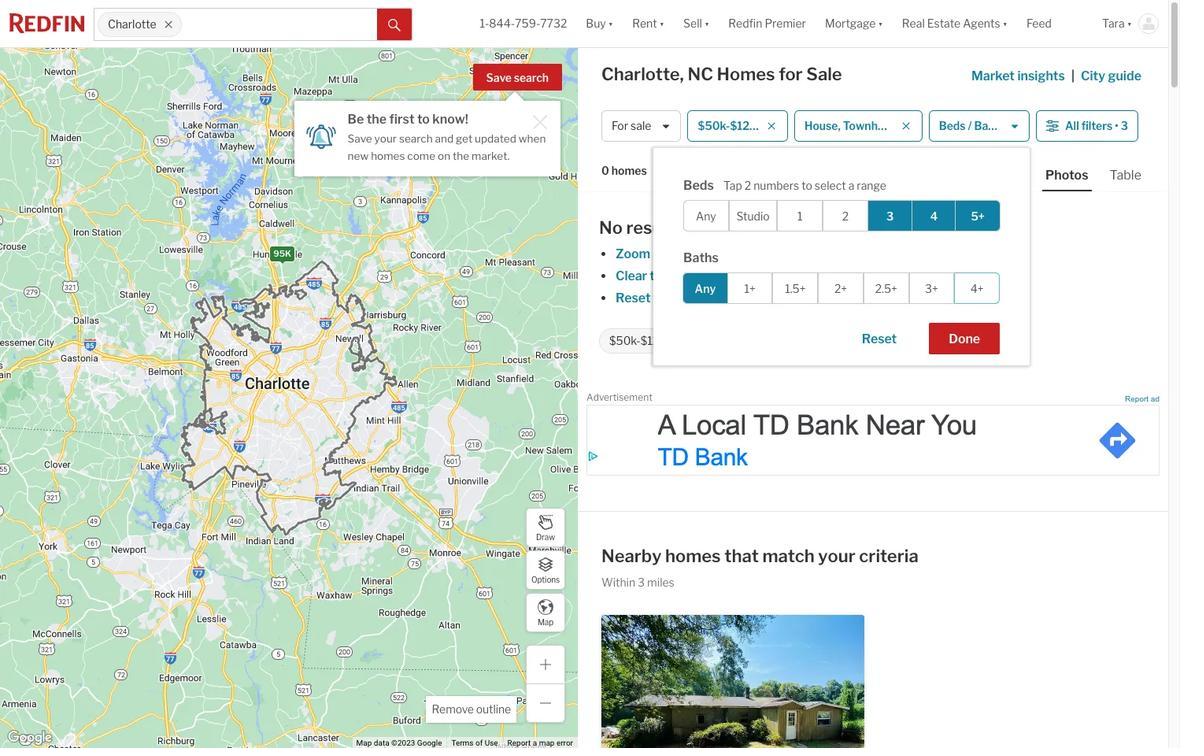 Task type: locate. For each thing, give the bounding box(es) containing it.
save your search and get updated when new homes come on the market.
[[348, 132, 546, 162]]

• for homes
[[655, 165, 658, 178]]

to left see
[[914, 291, 926, 306]]

0 vertical spatial report
[[1125, 394, 1149, 403]]

a left error
[[533, 739, 537, 747]]

buy ▾ button
[[577, 0, 623, 47]]

1 horizontal spatial $50k-$125k
[[698, 119, 764, 133]]

0 horizontal spatial of
[[476, 739, 483, 747]]

to left select
[[802, 179, 812, 192]]

map for map
[[538, 617, 554, 626]]

844-
[[489, 17, 515, 30]]

report inside button
[[1125, 394, 1149, 403]]

▾ right 'mortgage'
[[878, 17, 883, 30]]

the up all
[[650, 268, 670, 283]]

3 up the table
[[1121, 119, 1128, 133]]

sell
[[684, 17, 702, 30]]

5 ▾ from the left
[[1003, 17, 1008, 30]]

1 horizontal spatial map
[[538, 617, 554, 626]]

0 vertical spatial $50k-$125k
[[698, 119, 764, 133]]

market insights | city guide
[[972, 69, 1142, 83]]

1 horizontal spatial search
[[514, 71, 549, 84]]

dialog
[[654, 148, 1030, 365]]

no results in this area
[[599, 217, 776, 238]]

all
[[1065, 119, 1079, 133]]

buy
[[586, 17, 606, 30]]

boundary
[[701, 268, 757, 283]]

0 vertical spatial any
[[696, 209, 716, 222]]

0 horizontal spatial 2
[[745, 179, 751, 192]]

filters
[[1082, 119, 1113, 133], [669, 291, 704, 306], [839, 291, 873, 306]]

▾ right sell
[[705, 17, 710, 30]]

save inside the save your search and get updated when new homes come on the market.
[[348, 132, 372, 145]]

remove outline
[[432, 702, 511, 716]]

save up new
[[348, 132, 372, 145]]

homes
[[371, 149, 405, 162], [612, 164, 647, 177], [986, 291, 1026, 306], [665, 546, 721, 566]]

Studio checkbox
[[729, 200, 777, 231]]

0 horizontal spatial •
[[655, 165, 658, 178]]

1 vertical spatial map
[[356, 739, 372, 747]]

1 horizontal spatial $50k-
[[698, 119, 730, 133]]

0 vertical spatial save
[[486, 71, 512, 84]]

3 left 4
[[887, 209, 894, 222]]

report a map error link
[[508, 739, 573, 747]]

search up come
[[399, 132, 433, 145]]

mortgage
[[825, 17, 876, 30]]

1 horizontal spatial to
[[802, 179, 812, 192]]

2 ▾ from the left
[[660, 17, 665, 30]]

0 homes •
[[602, 164, 658, 178]]

$50k-$125k inside button
[[698, 119, 764, 133]]

1 vertical spatial search
[[399, 132, 433, 145]]

1 vertical spatial save
[[348, 132, 372, 145]]

baths inside dialog
[[683, 250, 719, 265]]

market
[[972, 69, 1015, 83]]

insights
[[1018, 69, 1065, 83]]

filters inside all filters • 3 button
[[1082, 119, 1113, 133]]

▾
[[608, 17, 613, 30], [660, 17, 665, 30], [705, 17, 710, 30], [878, 17, 883, 30], [1003, 17, 1008, 30], [1127, 17, 1132, 30]]

$50k-$125k down all
[[609, 334, 673, 348]]

0 horizontal spatial a
[[533, 739, 537, 747]]

remove charlotte image
[[164, 20, 174, 29]]

reset down the below
[[862, 331, 897, 346]]

other
[[908, 119, 939, 133]]

updated
[[475, 132, 516, 145]]

homes right new
[[371, 149, 405, 162]]

2 horizontal spatial to
[[914, 291, 926, 306]]

0 vertical spatial $50k-
[[698, 119, 730, 133]]

reset all filters button
[[615, 291, 705, 306]]

1 vertical spatial your
[[810, 291, 836, 306]]

remove outline button
[[426, 696, 517, 723]]

0 horizontal spatial $125k
[[641, 334, 673, 348]]

2 horizontal spatial 3
[[1121, 119, 1128, 133]]

• right all
[[1115, 119, 1119, 133]]

2+ radio
[[818, 272, 864, 304]]

baths right /
[[974, 119, 1005, 133]]

1 vertical spatial to
[[802, 179, 812, 192]]

0 horizontal spatial $50k-
[[609, 334, 641, 348]]

rent ▾ button
[[632, 0, 665, 47]]

first
[[389, 112, 415, 127]]

save inside "button"
[[486, 71, 512, 84]]

1 vertical spatial baths
[[683, 250, 719, 265]]

baths
[[974, 119, 1005, 133], [683, 250, 719, 265]]

0 vertical spatial search
[[514, 71, 549, 84]]

map down out
[[672, 268, 698, 283]]

1 horizontal spatial the
[[453, 149, 469, 162]]

2 vertical spatial the
[[650, 268, 670, 283]]

any
[[696, 209, 716, 222], [695, 281, 716, 295]]

results
[[626, 217, 683, 238]]

$50k- inside button
[[698, 119, 730, 133]]

advertisement region
[[587, 404, 1160, 475]]

4
[[930, 209, 938, 222]]

filters down 'clear the map boundary' button
[[669, 291, 704, 306]]

your right match
[[818, 546, 856, 566]]

beds left /
[[939, 119, 966, 133]]

get
[[456, 132, 473, 145]]

• inside 0 homes •
[[655, 165, 658, 178]]

on
[[438, 149, 450, 162]]

0 vertical spatial your
[[374, 132, 397, 145]]

sell ▾
[[684, 17, 710, 30]]

beds up any option
[[683, 178, 714, 193]]

95k
[[273, 248, 291, 259]]

1 horizontal spatial 2
[[842, 209, 849, 222]]

house, left townhouse...
[[798, 334, 834, 348]]

for sale button
[[602, 110, 681, 142]]

townhouse...
[[836, 334, 900, 348]]

map down options
[[538, 617, 554, 626]]

4 checkbox
[[911, 200, 957, 231]]

759-
[[515, 17, 540, 30]]

market insights link
[[972, 51, 1065, 86]]

0 horizontal spatial save
[[348, 132, 372, 145]]

$50k-$125k left remove $50k-$125k "image"
[[698, 119, 764, 133]]

all filters • 3
[[1065, 119, 1128, 133]]

a
[[849, 179, 855, 192], [533, 739, 537, 747]]

beds
[[939, 119, 966, 133], [683, 178, 714, 193]]

reset
[[616, 291, 651, 306], [862, 331, 897, 346]]

1 vertical spatial reset
[[862, 331, 897, 346]]

report left ad
[[1125, 394, 1149, 403]]

reset inside zoom out clear the map boundary reset all filters or remove one of your filters below to see more homes
[[616, 291, 651, 306]]

▾ right agents at top
[[1003, 17, 1008, 30]]

3 left miles
[[638, 576, 645, 589]]

house, right remove $50k-$125k "image"
[[805, 119, 841, 133]]

to for know!
[[417, 112, 430, 127]]

1 vertical spatial 3
[[887, 209, 894, 222]]

0 horizontal spatial the
[[367, 112, 387, 127]]

house, for house, townhouse...
[[798, 334, 834, 348]]

▾ right buy
[[608, 17, 613, 30]]

0 horizontal spatial baths
[[683, 250, 719, 265]]

beds inside dialog
[[683, 178, 714, 193]]

3+ radio
[[909, 272, 955, 304]]

$50k-$125k
[[698, 119, 764, 133], [609, 334, 673, 348]]

2 horizontal spatial the
[[650, 268, 670, 283]]

more
[[953, 291, 984, 306]]

search inside the save your search and get updated when new homes come on the market.
[[399, 132, 433, 145]]

to inside dialog
[[802, 179, 812, 192]]

homes inside zoom out clear the map boundary reset all filters or remove one of your filters below to see more homes
[[986, 291, 1026, 306]]

beds / baths
[[939, 119, 1005, 133]]

any inside any option
[[696, 209, 716, 222]]

homes right 0
[[612, 164, 647, 177]]

0 vertical spatial to
[[417, 112, 430, 127]]

sell ▾ button
[[674, 0, 719, 47]]

redfin premier
[[729, 17, 806, 30]]

▾ right rent
[[660, 17, 665, 30]]

1+ radio
[[727, 272, 773, 304]]

4 ▾ from the left
[[878, 17, 883, 30]]

0 vertical spatial baths
[[974, 119, 1005, 133]]

1 horizontal spatial 3
[[887, 209, 894, 222]]

$125k left remove $50k-$125k "image"
[[730, 119, 764, 133]]

0 vertical spatial map
[[672, 268, 698, 283]]

or
[[708, 291, 720, 306]]

your
[[374, 132, 397, 145], [810, 291, 836, 306], [818, 546, 856, 566]]

$50k- down charlotte, nc homes for sale
[[698, 119, 730, 133]]

0 horizontal spatial 3
[[638, 576, 645, 589]]

to right first on the top left of the page
[[417, 112, 430, 127]]

0 vertical spatial of
[[795, 291, 807, 306]]

1 vertical spatial report
[[508, 739, 531, 747]]

of right one
[[795, 291, 807, 306]]

1 horizontal spatial beds
[[939, 119, 966, 133]]

2 down select
[[842, 209, 849, 222]]

0 vertical spatial map
[[538, 617, 554, 626]]

2.5+
[[875, 281, 898, 295]]

error
[[557, 739, 573, 747]]

▾ for mortgage ▾
[[878, 17, 883, 30]]

▾ right tara
[[1127, 17, 1132, 30]]

1 horizontal spatial save
[[486, 71, 512, 84]]

1 vertical spatial •
[[655, 165, 658, 178]]

0 horizontal spatial to
[[417, 112, 430, 127]]

photos button
[[1042, 167, 1107, 191]]

3 ▾ from the left
[[705, 17, 710, 30]]

2 right tap
[[745, 179, 751, 192]]

1 vertical spatial map
[[539, 739, 555, 747]]

0 horizontal spatial search
[[399, 132, 433, 145]]

2 horizontal spatial filters
[[1082, 119, 1113, 133]]

1 vertical spatial $125k
[[641, 334, 673, 348]]

0 vertical spatial reset
[[616, 291, 651, 306]]

to inside 'dialog'
[[417, 112, 430, 127]]

any inside any "option"
[[695, 281, 716, 295]]

0 vertical spatial the
[[367, 112, 387, 127]]

1 horizontal spatial a
[[849, 179, 855, 192]]

map left error
[[539, 739, 555, 747]]

when
[[519, 132, 546, 145]]

beds inside button
[[939, 119, 966, 133]]

/
[[968, 119, 972, 133]]

1 horizontal spatial map
[[672, 268, 698, 283]]

agents
[[963, 17, 1000, 30]]

any for 1+
[[695, 281, 716, 295]]

search down 759-
[[514, 71, 549, 84]]

0 vertical spatial $125k
[[730, 119, 764, 133]]

search
[[514, 71, 549, 84], [399, 132, 433, 145]]

1 vertical spatial house,
[[798, 334, 834, 348]]

your down first on the top left of the page
[[374, 132, 397, 145]]

the right on
[[453, 149, 469, 162]]

0 vertical spatial beds
[[939, 119, 966, 133]]

option group
[[683, 200, 1001, 231], [683, 272, 1000, 304]]

the right be
[[367, 112, 387, 127]]

table
[[1110, 168, 1142, 183]]

1+
[[744, 281, 756, 295]]

charlotte,
[[602, 64, 684, 84]]

within
[[602, 576, 635, 589]]

• for filters
[[1115, 119, 1119, 133]]

report a map error
[[508, 739, 573, 747]]

range
[[857, 179, 887, 192]]

• inside button
[[1115, 119, 1119, 133]]

$125k down all
[[641, 334, 673, 348]]

map button
[[526, 593, 565, 632]]

1 horizontal spatial $125k
[[730, 119, 764, 133]]

save down the 844-
[[486, 71, 512, 84]]

house, inside button
[[805, 119, 841, 133]]

filters right all
[[1082, 119, 1113, 133]]

1 vertical spatial beds
[[683, 178, 714, 193]]

draw
[[536, 532, 555, 541]]

filters left 2.5+
[[839, 291, 873, 306]]

map for map data ©2023 google
[[356, 739, 372, 747]]

redfin premier button
[[719, 0, 816, 47]]

▾ for rent ▾
[[660, 17, 665, 30]]

2 vertical spatial to
[[914, 291, 926, 306]]

map left data at bottom left
[[356, 739, 372, 747]]

0 horizontal spatial map
[[356, 739, 372, 747]]

1 horizontal spatial report
[[1125, 394, 1149, 403]]

▾ for buy ▾
[[608, 17, 613, 30]]

0 horizontal spatial report
[[508, 739, 531, 747]]

search inside "button"
[[514, 71, 549, 84]]

1 vertical spatial $50k-
[[609, 334, 641, 348]]

• down for sale button
[[655, 165, 658, 178]]

1 horizontal spatial reset
[[862, 331, 897, 346]]

for sale
[[612, 119, 651, 133]]

1 horizontal spatial of
[[795, 291, 807, 306]]

0 vertical spatial 3
[[1121, 119, 1128, 133]]

0 horizontal spatial filters
[[669, 291, 704, 306]]

1 vertical spatial $50k-$125k
[[609, 334, 673, 348]]

0 horizontal spatial reset
[[616, 291, 651, 306]]

$50k- down reset all filters button
[[609, 334, 641, 348]]

2 vertical spatial 3
[[638, 576, 645, 589]]

1 horizontal spatial baths
[[974, 119, 1005, 133]]

homes up miles
[[665, 546, 721, 566]]

1 vertical spatial a
[[533, 739, 537, 747]]

rent
[[632, 17, 657, 30]]

table button
[[1107, 167, 1145, 190]]

0 vertical spatial •
[[1115, 119, 1119, 133]]

|
[[1072, 69, 1075, 83]]

dialog containing beds
[[654, 148, 1030, 365]]

house,
[[805, 119, 841, 133], [798, 334, 834, 348]]

reset down clear on the right top of page
[[616, 291, 651, 306]]

your inside the save your search and get updated when new homes come on the market.
[[374, 132, 397, 145]]

homes right the 4+
[[986, 291, 1026, 306]]

1 ▾ from the left
[[608, 17, 613, 30]]

1 vertical spatial 2
[[842, 209, 849, 222]]

1 horizontal spatial •
[[1115, 119, 1119, 133]]

1 vertical spatial of
[[476, 739, 483, 747]]

city guide link
[[1081, 67, 1145, 86]]

3 inside option
[[887, 209, 894, 222]]

0 vertical spatial house,
[[805, 119, 841, 133]]

real estate agents ▾
[[902, 17, 1008, 30]]

1 vertical spatial the
[[453, 149, 469, 162]]

your right 1.5+
[[810, 291, 836, 306]]

to inside zoom out clear the map boundary reset all filters or remove one of your filters below to see more homes
[[914, 291, 926, 306]]

a left range on the top right of the page
[[849, 179, 855, 192]]

0 horizontal spatial beds
[[683, 178, 714, 193]]

of left use
[[476, 739, 483, 747]]

report right use
[[508, 739, 531, 747]]

▾ for sell ▾
[[705, 17, 710, 30]]

None search field
[[182, 9, 377, 40]]

map inside button
[[538, 617, 554, 626]]

1-
[[480, 17, 489, 30]]

1 vertical spatial any
[[695, 281, 716, 295]]

baths up 'clear the map boundary' button
[[683, 250, 719, 265]]

house, for house, townhouse, other
[[805, 119, 841, 133]]

feed
[[1027, 17, 1052, 30]]

6 ▾ from the left
[[1127, 17, 1132, 30]]

clear the map boundary button
[[615, 268, 758, 283]]



Task type: describe. For each thing, give the bounding box(es) containing it.
one
[[770, 291, 792, 306]]

done
[[949, 331, 980, 346]]

google image
[[4, 728, 56, 748]]

below
[[876, 291, 911, 306]]

tara
[[1102, 17, 1125, 30]]

terms
[[452, 739, 474, 747]]

numbers
[[754, 179, 799, 192]]

ad
[[1151, 394, 1160, 403]]

save for save your search and get updated when new homes come on the market.
[[348, 132, 372, 145]]

tap
[[724, 179, 742, 192]]

1 vertical spatial option group
[[683, 272, 1000, 304]]

0 horizontal spatial map
[[539, 739, 555, 747]]

of inside zoom out clear the map boundary reset all filters or remove one of your filters below to see more homes
[[795, 291, 807, 306]]

and
[[435, 132, 454, 145]]

report for report a map error
[[508, 739, 531, 747]]

0
[[602, 164, 609, 177]]

zoom out button
[[615, 246, 674, 261]]

options
[[531, 574, 560, 584]]

save search
[[486, 71, 549, 84]]

$125k inside $50k-$125k button
[[730, 119, 764, 133]]

$50k-$125k button
[[688, 110, 788, 142]]

3 checkbox
[[868, 200, 913, 231]]

remove $50k-$125k image
[[767, 121, 776, 131]]

photo of 13014 central ave, huntersville, nc 28078 image
[[602, 615, 865, 748]]

0 horizontal spatial $50k-$125k
[[609, 334, 673, 348]]

nearby homes that match your criteria
[[602, 546, 919, 566]]

tap 2 numbers to select a range
[[724, 179, 887, 192]]

miles
[[647, 576, 675, 589]]

0 vertical spatial 2
[[745, 179, 751, 192]]

buy ▾
[[586, 17, 613, 30]]

guide
[[1108, 69, 1142, 83]]

map inside zoom out clear the map boundary reset all filters or remove one of your filters below to see more homes
[[672, 268, 698, 283]]

beds for beds / baths
[[939, 119, 966, 133]]

submit search image
[[388, 19, 401, 31]]

tara ▾
[[1102, 17, 1132, 30]]

Any radio
[[683, 272, 728, 304]]

new
[[348, 149, 369, 162]]

sale
[[806, 64, 842, 84]]

all
[[653, 291, 667, 306]]

2 inside checkbox
[[842, 209, 849, 222]]

zoom
[[616, 246, 650, 261]]

4+ radio
[[955, 272, 1000, 304]]

no
[[599, 217, 623, 238]]

terms of use link
[[452, 739, 498, 747]]

feed button
[[1017, 0, 1093, 47]]

match
[[763, 546, 815, 566]]

remove
[[432, 702, 474, 716]]

homes inside the save your search and get updated when new homes come on the market.
[[371, 149, 405, 162]]

house, townhouse, other button
[[794, 110, 939, 142]]

2 vertical spatial your
[[818, 546, 856, 566]]

1-844-759-7732
[[480, 17, 567, 30]]

remove house, townhouse, other image
[[901, 121, 911, 131]]

5+ checkbox
[[955, 200, 1001, 231]]

homes
[[717, 64, 775, 84]]

2.5+ radio
[[864, 272, 909, 304]]

1
[[798, 209, 803, 222]]

0 vertical spatial option group
[[683, 200, 1001, 231]]

sell ▾ button
[[684, 0, 710, 47]]

reset inside "button"
[[862, 331, 897, 346]]

see
[[929, 291, 950, 306]]

homes inside 0 homes •
[[612, 164, 647, 177]]

real estate agents ▾ link
[[902, 0, 1008, 47]]

mortgage ▾
[[825, 17, 883, 30]]

criteria
[[859, 546, 919, 566]]

redfin
[[729, 17, 763, 30]]

your inside zoom out clear the map boundary reset all filters or remove one of your filters below to see more homes
[[810, 291, 836, 306]]

know!
[[432, 112, 468, 127]]

terms of use
[[452, 739, 498, 747]]

draw button
[[526, 508, 565, 547]]

1 horizontal spatial filters
[[839, 291, 873, 306]]

map region
[[0, 17, 671, 748]]

to for select
[[802, 179, 812, 192]]

that
[[725, 546, 759, 566]]

area
[[740, 217, 776, 238]]

use
[[485, 739, 498, 747]]

the inside the save your search and get updated when new homes come on the market.
[[453, 149, 469, 162]]

city
[[1081, 69, 1106, 83]]

be
[[348, 112, 364, 127]]

select
[[815, 179, 846, 192]]

townhouse,
[[843, 119, 906, 133]]

1.5+
[[785, 281, 806, 295]]

report for report ad
[[1125, 394, 1149, 403]]

market.
[[472, 149, 510, 162]]

all filters • 3 button
[[1036, 110, 1139, 142]]

0 vertical spatial a
[[849, 179, 855, 192]]

3+
[[925, 281, 938, 295]]

outline
[[476, 702, 511, 716]]

sale
[[631, 119, 651, 133]]

save for save search
[[486, 71, 512, 84]]

photos
[[1046, 168, 1089, 183]]

the inside zoom out clear the map boundary reset all filters or remove one of your filters below to see more homes
[[650, 268, 670, 283]]

4+
[[971, 281, 984, 295]]

baths inside button
[[974, 119, 1005, 133]]

©2023
[[391, 739, 415, 747]]

any for studio
[[696, 209, 716, 222]]

be the first to know! dialog
[[294, 91, 560, 176]]

data
[[374, 739, 389, 747]]

google
[[417, 739, 442, 747]]

report ad button
[[1125, 394, 1160, 406]]

nc
[[688, 64, 713, 84]]

premier
[[765, 17, 806, 30]]

in
[[687, 217, 702, 238]]

2 checkbox
[[823, 200, 868, 231]]

advertisement
[[587, 391, 653, 403]]

3 inside button
[[1121, 119, 1128, 133]]

1 checkbox
[[777, 200, 823, 231]]

5+
[[971, 209, 985, 222]]

1.5+ radio
[[773, 272, 818, 304]]

charlotte, nc homes for sale
[[602, 64, 842, 84]]

buy ▾ button
[[586, 0, 613, 47]]

for
[[779, 64, 803, 84]]

out
[[653, 246, 673, 261]]

options button
[[526, 550, 565, 590]]

beds for beds
[[683, 178, 714, 193]]

reset button
[[842, 323, 917, 354]]

▾ for tara ▾
[[1127, 17, 1132, 30]]

estate
[[927, 17, 961, 30]]

Any checkbox
[[683, 200, 729, 231]]

remove
[[723, 291, 767, 306]]

done button
[[929, 323, 1000, 354]]



Task type: vqa. For each thing, say whether or not it's contained in the screenshot.
the middle to
yes



